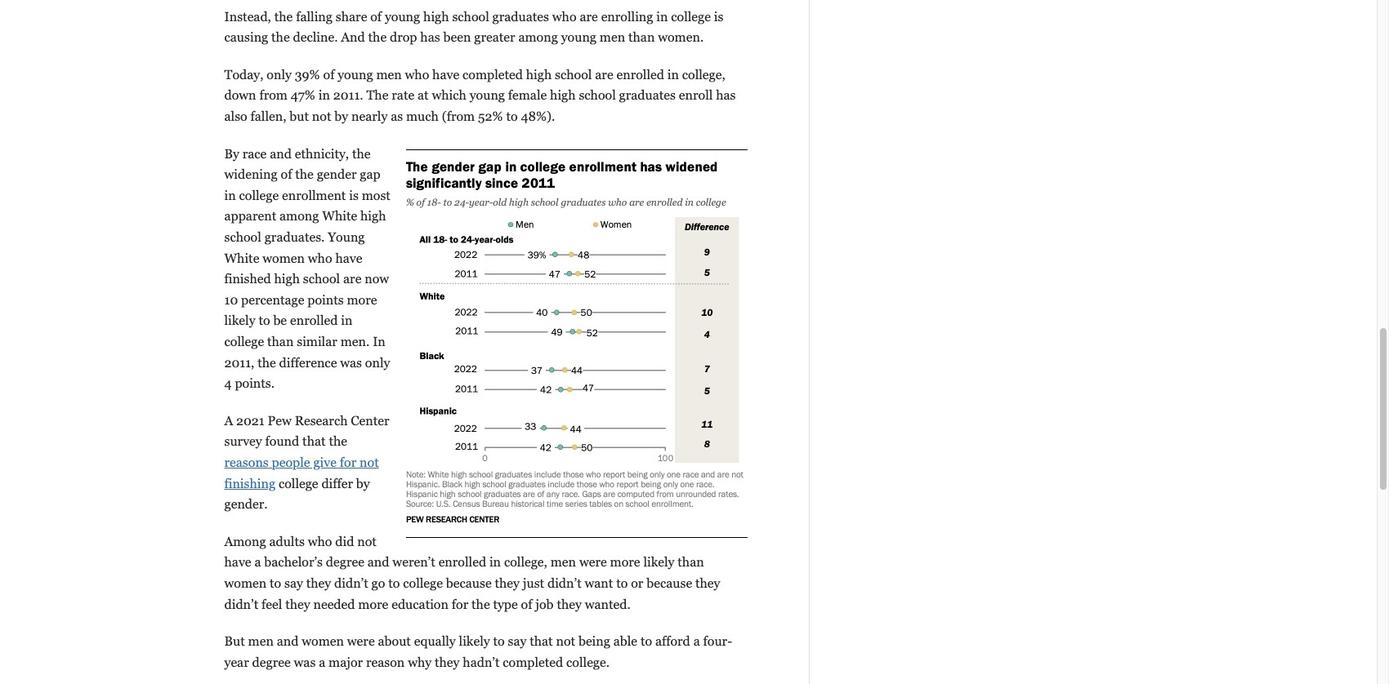 Task type: describe. For each thing, give the bounding box(es) containing it.
not inside a 2021 pew research center survey found that the reasons people give for not finishing
[[360, 455, 379, 471]]

high down most
[[360, 209, 386, 224]]

to inside today, only 39% of young men who have completed high school are enrolled in college, down from 47% in 2011. the rate at which young female high school graduates enroll has also fallen, but not by nearly as much (from 52% to 48%).
[[506, 109, 518, 124]]

they right job
[[557, 597, 582, 613]]

not inside among adults who did not have a bachelor's degree and weren't enrolled in college, men were more likely than women to say they didn't go to college because they just didn't want to or because they didn't feel they needed more education for the type of job they wanted.
[[357, 534, 377, 550]]

is inside by race and ethnicity, the widening of the gender gap in college enrollment is most apparent among white high school graduates. young white women who have finished high school are now 10 percentage points more likely to be enrolled in college than similar men. in 2011, the difference was only 4 points.
[[349, 188, 359, 203]]

in
[[373, 334, 386, 350]]

they up four-
[[696, 576, 720, 592]]

1 vertical spatial more
[[610, 555, 640, 571]]

today, only 39% of young men who have completed high school are enrolled in college, down from 47% in 2011. the rate at which young female high school graduates enroll has also fallen, but not by nearly as much (from 52% to 48%).
[[224, 67, 736, 124]]

points
[[308, 292, 344, 308]]

gap
[[360, 167, 381, 182]]

to up hadn't at bottom
[[493, 634, 505, 650]]

similar
[[297, 334, 337, 350]]

been
[[443, 30, 471, 45]]

fallen,
[[251, 109, 286, 124]]

college differ by gender.
[[224, 476, 370, 513]]

the up enrollment
[[295, 167, 314, 182]]

10
[[224, 292, 238, 308]]

instead, the falling share of young high school graduates who are enrolling in college is causing the decline. and the drop has been greater among young men than women.
[[224, 9, 724, 45]]

adults
[[269, 534, 305, 550]]

completed inside today, only 39% of young men who have completed high school are enrolled in college, down from 47% in 2011. the rate at which young female high school graduates enroll has also fallen, but not by nearly as much (from 52% to 48%).
[[463, 67, 523, 82]]

1 horizontal spatial didn't
[[334, 576, 368, 592]]

school right female
[[579, 88, 616, 103]]

college, inside today, only 39% of young men who have completed high school are enrolled in college, down from 47% in 2011. the rate at which young female high school graduates enroll has also fallen, but not by nearly as much (from 52% to 48%).
[[682, 67, 726, 82]]

1 because from the left
[[446, 576, 492, 592]]

also
[[224, 109, 247, 124]]

points.
[[235, 376, 275, 392]]

4
[[224, 376, 232, 392]]

degree inside among adults who did not have a bachelor's degree and weren't enrolled in college, men were more likely than women to say they didn't go to college because they just didn't want to or because they didn't feel they needed more education for the type of job they wanted.
[[326, 555, 364, 571]]

not inside today, only 39% of young men who have completed high school are enrolled in college, down from 47% in 2011. the rate at which young female high school graduates enroll has also fallen, but not by nearly as much (from 52% to 48%).
[[312, 109, 331, 124]]

reasons
[[224, 455, 269, 471]]

want
[[585, 576, 613, 592]]

was inside but men and women were about equally likely to say that not being able to afford a four- year degree was a major reason why they hadn't completed college.
[[294, 655, 316, 671]]

the inside among adults who did not have a bachelor's degree and weren't enrolled in college, men were more likely than women to say they didn't go to college because they just didn't want to or because they didn't feel they needed more education for the type of job they wanted.
[[472, 597, 490, 613]]

causing
[[224, 30, 268, 45]]

nearly
[[351, 109, 388, 124]]

47%
[[291, 88, 315, 103]]

much
[[406, 109, 439, 124]]

high up '48%).' on the top
[[550, 88, 576, 103]]

among
[[224, 534, 266, 550]]

women inside by race and ethnicity, the widening of the gender gap in college enrollment is most apparent among white high school graduates. young white women who have finished high school are now 10 percentage points more likely to be enrolled in college than similar men. in 2011, the difference was only 4 points.
[[263, 251, 305, 266]]

at
[[418, 88, 429, 103]]

young
[[328, 230, 365, 245]]

or
[[631, 576, 644, 592]]

has inside "instead, the falling share of young high school graduates who are enrolling in college is causing the decline. and the drop has been greater among young men than women."
[[420, 30, 440, 45]]

school up '48%).' on the top
[[555, 67, 592, 82]]

people
[[272, 455, 310, 471]]

gender.
[[224, 497, 268, 513]]

college, inside among adults who did not have a bachelor's degree and weren't enrolled in college, men were more likely than women to say they didn't go to college because they just didn't want to or because they didn't feel they needed more education for the type of job they wanted.
[[504, 555, 548, 571]]

which
[[432, 88, 467, 103]]

of inside among adults who did not have a bachelor's degree and weren't enrolled in college, men were more likely than women to say they didn't go to college because they just didn't want to or because they didn't feel they needed more education for the type of job they wanted.
[[521, 597, 532, 613]]

in up enroll
[[668, 67, 679, 82]]

are inside today, only 39% of young men who have completed high school are enrolled in college, down from 47% in 2011. the rate at which young female high school graduates enroll has also fallen, but not by nearly as much (from 52% to 48%).
[[595, 67, 613, 82]]

hadn't
[[463, 655, 500, 671]]

only inside by race and ethnicity, the widening of the gender gap in college enrollment is most apparent among white high school graduates. young white women who have finished high school are now 10 percentage points more likely to be enrolled in college than similar men. in 2011, the difference was only 4 points.
[[365, 355, 390, 371]]

give
[[313, 455, 337, 471]]

school down apparent
[[224, 230, 261, 245]]

type
[[493, 597, 518, 613]]

(from
[[442, 109, 475, 124]]

1 horizontal spatial white
[[322, 209, 357, 224]]

of inside "instead, the falling share of young high school graduates who are enrolling in college is causing the decline. and the drop has been greater among young men than women."
[[370, 9, 382, 24]]

afford
[[655, 634, 690, 650]]

wanted.
[[585, 597, 631, 613]]

of inside by race and ethnicity, the widening of the gender gap in college enrollment is most apparent among white high school graduates. young white women who have finished high school are now 10 percentage points more likely to be enrolled in college than similar men. in 2011, the difference was only 4 points.
[[281, 167, 292, 182]]

weren't
[[393, 555, 435, 571]]

the right causing
[[271, 30, 290, 45]]

the inside a 2021 pew research center survey found that the reasons people give for not finishing
[[329, 434, 347, 450]]

for inside among adults who did not have a bachelor's degree and weren't enrolled in college, men were more likely than women to say they didn't go to college because they just didn't want to or because they didn't feel they needed more education for the type of job they wanted.
[[452, 597, 468, 613]]

today,
[[224, 67, 264, 82]]

female
[[508, 88, 547, 103]]

feel
[[262, 597, 282, 613]]

found
[[265, 434, 299, 450]]

equally
[[414, 634, 456, 650]]

men inside among adults who did not have a bachelor's degree and weren't enrolled in college, men were more likely than women to say they didn't go to college because they just didn't want to or because they didn't feel they needed more education for the type of job they wanted.
[[551, 555, 576, 571]]

ethnicity,
[[295, 146, 349, 162]]

about
[[378, 634, 411, 650]]

the right and
[[368, 30, 387, 45]]

0 horizontal spatial didn't
[[224, 597, 258, 613]]

men.
[[341, 334, 370, 350]]

most
[[362, 188, 391, 203]]

2 because from the left
[[647, 576, 692, 592]]

being
[[579, 634, 610, 650]]

graduates.
[[265, 230, 325, 245]]

and for widening
[[270, 146, 292, 162]]

in inside "instead, the falling share of young high school graduates who are enrolling in college is causing the decline. and the drop has been greater among young men than women."
[[657, 9, 668, 24]]

finished
[[224, 271, 271, 287]]

men inside but men and women were about equally likely to say that not being able to afford a four- year degree was a major reason why they hadn't completed college.
[[248, 634, 274, 650]]

research
[[295, 413, 348, 429]]

center
[[351, 413, 390, 429]]

enrolled inside among adults who did not have a bachelor's degree and weren't enrolled in college, men were more likely than women to say they didn't go to college because they just didn't want to or because they didn't feel they needed more education for the type of job they wanted.
[[439, 555, 486, 571]]

be
[[273, 313, 287, 329]]

2011.
[[333, 88, 363, 103]]

greater
[[474, 30, 515, 45]]

did
[[335, 534, 354, 550]]

that inside but men and women were about equally likely to say that not being able to afford a four- year degree was a major reason why they hadn't completed college.
[[530, 634, 553, 650]]

job
[[536, 597, 554, 613]]

survey
[[224, 434, 262, 450]]

have inside among adults who did not have a bachelor's degree and weren't enrolled in college, men were more likely than women to say they didn't go to college because they just didn't want to or because they didn't feel they needed more education for the type of job they wanted.
[[224, 555, 251, 571]]

reason
[[366, 655, 405, 671]]

apparent
[[224, 209, 276, 224]]

percentage
[[241, 292, 304, 308]]

high inside "instead, the falling share of young high school graduates who are enrolling in college is causing the decline. and the drop has been greater among young men than women."
[[423, 9, 449, 24]]

from
[[259, 88, 288, 103]]

in up men.
[[341, 313, 353, 329]]

2021
[[236, 413, 265, 429]]

enroll
[[679, 88, 713, 103]]

reasons people give for not finishing link
[[224, 455, 379, 492]]

say inside among adults who did not have a bachelor's degree and weren't enrolled in college, men were more likely than women to say they didn't go to college because they just didn't want to or because they didn't feel they needed more education for the type of job they wanted.
[[284, 576, 303, 592]]

the left falling
[[274, 9, 293, 24]]

than inside among adults who did not have a bachelor's degree and weren't enrolled in college, men were more likely than women to say they didn't go to college because they just didn't want to or because they didn't feel they needed more education for the type of job they wanted.
[[678, 555, 704, 571]]

down
[[224, 88, 256, 103]]

needed
[[313, 597, 355, 613]]

drop
[[390, 30, 417, 45]]

enrollment
[[282, 188, 346, 203]]

they up needed at the left
[[306, 576, 331, 592]]

why
[[408, 655, 432, 671]]

and
[[341, 30, 365, 45]]

to right the 'go'
[[388, 576, 400, 592]]

among inside "instead, the falling share of young high school graduates who are enrolling in college is causing the decline. and the drop has been greater among young men than women."
[[519, 30, 558, 45]]

have inside today, only 39% of young men who have completed high school are enrolled in college, down from 47% in 2011. the rate at which young female high school graduates enroll has also fallen, but not by nearly as much (from 52% to 48%).
[[432, 67, 459, 82]]

are inside "instead, the falling share of young high school graduates who are enrolling in college is causing the decline. and the drop has been greater among young men than women."
[[580, 9, 598, 24]]

than inside "instead, the falling share of young high school graduates who are enrolling in college is causing the decline. and the drop has been greater among young men than women."
[[628, 30, 655, 45]]

but
[[290, 109, 309, 124]]

a 2021 pew research center survey found that the reasons people give for not finishing
[[224, 413, 390, 492]]

likely inside but men and women were about equally likely to say that not being able to afford a four- year degree was a major reason why they hadn't completed college.
[[459, 634, 490, 650]]

just
[[523, 576, 544, 592]]

they inside but men and women were about equally likely to say that not being able to afford a four- year degree was a major reason why they hadn't completed college.
[[435, 655, 460, 671]]

who inside among adults who did not have a bachelor's degree and weren't enrolled in college, men were more likely than women to say they didn't go to college because they just didn't want to or because they didn't feel they needed more education for the type of job they wanted.
[[308, 534, 332, 550]]

able
[[614, 634, 638, 650]]

and inside among adults who did not have a bachelor's degree and weren't enrolled in college, men were more likely than women to say they didn't go to college because they just didn't want to or because they didn't feel they needed more education for the type of job they wanted.
[[368, 555, 389, 571]]

than inside by race and ethnicity, the widening of the gender gap in college enrollment is most apparent among white high school graduates. young white women who have finished high school are now 10 percentage points more likely to be enrolled in college than similar men. in 2011, the difference was only 4 points.
[[267, 334, 294, 350]]

college inside college differ by gender.
[[279, 476, 318, 492]]

college up 2011,
[[224, 334, 264, 350]]

in inside among adults who did not have a bachelor's degree and weren't enrolled in college, men were more likely than women to say they didn't go to college because they just didn't want to or because they didn't feel they needed more education for the type of job they wanted.
[[489, 555, 501, 571]]



Task type: vqa. For each thing, say whether or not it's contained in the screenshot.
the topmost asian
no



Task type: locate. For each thing, give the bounding box(es) containing it.
high up female
[[526, 67, 552, 82]]

1 horizontal spatial is
[[714, 9, 724, 24]]

more
[[347, 292, 377, 308], [610, 555, 640, 571], [358, 597, 388, 613]]

0 vertical spatial and
[[270, 146, 292, 162]]

0 vertical spatial likely
[[224, 313, 255, 329]]

2 vertical spatial enrolled
[[439, 555, 486, 571]]

college, up just
[[504, 555, 548, 571]]

more down now
[[347, 292, 377, 308]]

by inside today, only 39% of young men who have completed high school are enrolled in college, down from 47% in 2011. the rate at which young female high school graduates enroll has also fallen, but not by nearly as much (from 52% to 48%).
[[335, 109, 348, 124]]

0 vertical spatial was
[[340, 355, 362, 371]]

was inside by race and ethnicity, the widening of the gender gap in college enrollment is most apparent among white high school graduates. young white women who have finished high school are now 10 percentage points more likely to be enrolled in college than similar men. in 2011, the difference was only 4 points.
[[340, 355, 362, 371]]

2 vertical spatial than
[[678, 555, 704, 571]]

pew
[[268, 413, 292, 429]]

they up type
[[495, 576, 520, 592]]

by right differ
[[356, 476, 370, 492]]

likely inside among adults who did not have a bachelor's degree and weren't enrolled in college, men were more likely than women to say they didn't go to college because they just didn't want to or because they didn't feel they needed more education for the type of job they wanted.
[[644, 555, 675, 571]]

and inside but men and women were about equally likely to say that not being able to afford a four- year degree was a major reason why they hadn't completed college.
[[277, 634, 299, 650]]

0 vertical spatial by
[[335, 109, 348, 124]]

1 vertical spatial has
[[716, 88, 736, 103]]

a down among
[[255, 555, 261, 571]]

0 horizontal spatial degree
[[252, 655, 291, 671]]

has inside today, only 39% of young men who have completed high school are enrolled in college, down from 47% in 2011. the rate at which young female high school graduates enroll has also fallen, but not by nearly as much (from 52% to 48%).
[[716, 88, 736, 103]]

1 vertical spatial completed
[[503, 655, 563, 671]]

but
[[224, 634, 245, 650]]

who left did at the left bottom of the page
[[308, 534, 332, 550]]

college inside "instead, the falling share of young high school graduates who are enrolling in college is causing the decline. and the drop has been greater among young men than women."
[[671, 9, 711, 24]]

0 horizontal spatial only
[[267, 67, 292, 82]]

0 horizontal spatial white
[[224, 251, 259, 266]]

likely up the afford
[[644, 555, 675, 571]]

0 horizontal spatial than
[[267, 334, 294, 350]]

0 vertical spatial completed
[[463, 67, 523, 82]]

that down research
[[302, 434, 326, 450]]

among adults who did not have a bachelor's degree and weren't enrolled in college, men were more likely than women to say they didn't go to college because they just didn't want to or because they didn't feel they needed more education for the type of job they wanted.
[[224, 534, 720, 613]]

because right or
[[647, 576, 692, 592]]

1 horizontal spatial only
[[365, 355, 390, 371]]

men inside today, only 39% of young men who have completed high school are enrolled in college, down from 47% in 2011. the rate at which young female high school graduates enroll has also fallen, but not by nearly as much (from 52% to 48%).
[[376, 67, 402, 82]]

degree inside but men and women were about equally likely to say that not being able to afford a four- year degree was a major reason why they hadn't completed college.
[[252, 655, 291, 671]]

not inside but men and women were about equally likely to say that not being able to afford a four- year degree was a major reason why they hadn't completed college.
[[556, 634, 575, 650]]

but men and women were about equally likely to say that not being able to afford a four- year degree was a major reason why they hadn't completed college.
[[224, 634, 732, 671]]

who up at
[[405, 67, 429, 82]]

is
[[714, 9, 724, 24], [349, 188, 359, 203]]

0 horizontal spatial college,
[[504, 555, 548, 571]]

school up points
[[303, 271, 340, 287]]

not right did at the left bottom of the page
[[357, 534, 377, 550]]

than down the be
[[267, 334, 294, 350]]

and for about
[[277, 634, 299, 650]]

men right but
[[248, 634, 274, 650]]

than up the afford
[[678, 555, 704, 571]]

only up from
[[267, 67, 292, 82]]

who down graduates.
[[308, 251, 332, 266]]

2 vertical spatial have
[[224, 555, 251, 571]]

0 horizontal spatial likely
[[224, 313, 255, 329]]

that
[[302, 434, 326, 450], [530, 634, 553, 650]]

0 vertical spatial a
[[255, 555, 261, 571]]

and
[[270, 146, 292, 162], [368, 555, 389, 571], [277, 634, 299, 650]]

young
[[385, 9, 420, 24], [561, 30, 597, 45], [338, 67, 373, 82], [470, 88, 505, 103]]

a left four-
[[694, 634, 700, 650]]

a
[[224, 413, 233, 429]]

only inside today, only 39% of young men who have completed high school are enrolled in college, down from 47% in 2011. the rate at which young female high school graduates enroll has also fallen, but not by nearly as much (from 52% to 48%).
[[267, 67, 292, 82]]

education
[[392, 597, 449, 613]]

likely down 10
[[224, 313, 255, 329]]

enrolled inside today, only 39% of young men who have completed high school are enrolled in college, down from 47% in 2011. the rate at which young female high school graduates enroll has also fallen, but not by nearly as much (from 52% to 48%).
[[617, 67, 664, 82]]

who inside today, only 39% of young men who have completed high school are enrolled in college, down from 47% in 2011. the rate at which young female high school graduates enroll has also fallen, but not by nearly as much (from 52% to 48%).
[[405, 67, 429, 82]]

have inside by race and ethnicity, the widening of the gender gap in college enrollment is most apparent among white high school graduates. young white women who have finished high school are now 10 percentage points more likely to be enrolled in college than similar men. in 2011, the difference was only 4 points.
[[335, 251, 362, 266]]

1 vertical spatial enrolled
[[290, 313, 338, 329]]

1 vertical spatial by
[[356, 476, 370, 492]]

men down enrolling
[[600, 30, 625, 45]]

the up points.
[[258, 355, 276, 371]]

by inside college differ by gender.
[[356, 476, 370, 492]]

degree
[[326, 555, 364, 571], [252, 655, 291, 671]]

are left enrolling
[[580, 9, 598, 24]]

likely inside by race and ethnicity, the widening of the gender gap in college enrollment is most apparent among white high school graduates. young white women who have finished high school are now 10 percentage points more likely to be enrolled in college than similar men. in 2011, the difference was only 4 points.
[[224, 313, 255, 329]]

0 horizontal spatial by
[[335, 109, 348, 124]]

1 vertical spatial a
[[694, 634, 700, 650]]

is inside "instead, the falling share of young high school graduates who are enrolling in college is causing the decline. and the drop has been greater among young men than women."
[[714, 9, 724, 24]]

a left major on the bottom left
[[319, 655, 325, 671]]

0 horizontal spatial for
[[340, 455, 356, 471]]

are down enrolling
[[595, 67, 613, 82]]

college.
[[566, 655, 610, 671]]

1 vertical spatial degree
[[252, 655, 291, 671]]

in up 'women.'
[[657, 9, 668, 24]]

for inside a 2021 pew research center survey found that the reasons people give for not finishing
[[340, 455, 356, 471]]

they
[[306, 576, 331, 592], [495, 576, 520, 592], [696, 576, 720, 592], [285, 597, 310, 613], [557, 597, 582, 613], [435, 655, 460, 671]]

only down "in"
[[365, 355, 390, 371]]

women up major on the bottom left
[[302, 634, 344, 650]]

0 vertical spatial only
[[267, 67, 292, 82]]

2 vertical spatial more
[[358, 597, 388, 613]]

share
[[336, 9, 367, 24]]

1 horizontal spatial a
[[319, 655, 325, 671]]

by
[[335, 109, 348, 124], [356, 476, 370, 492]]

enrolled down 'women.'
[[617, 67, 664, 82]]

college down widening
[[239, 188, 279, 203]]

and up the 'go'
[[368, 555, 389, 571]]

college
[[671, 9, 711, 24], [239, 188, 279, 203], [224, 334, 264, 350], [279, 476, 318, 492], [403, 576, 443, 592]]

more down the 'go'
[[358, 597, 388, 613]]

1 horizontal spatial than
[[628, 30, 655, 45]]

men
[[600, 30, 625, 45], [376, 67, 402, 82], [551, 555, 576, 571], [248, 634, 274, 650]]

1 horizontal spatial for
[[452, 597, 468, 613]]

of inside today, only 39% of young men who have completed high school are enrolled in college, down from 47% in 2011. the rate at which young female high school graduates enroll has also fallen, but not by nearly as much (from 52% to 48%).
[[323, 67, 335, 82]]

graduates inside today, only 39% of young men who have completed high school are enrolled in college, down from 47% in 2011. the rate at which young female high school graduates enroll has also fallen, but not by nearly as much (from 52% to 48%).
[[619, 88, 676, 103]]

gender
[[317, 167, 357, 182]]

2 horizontal spatial didn't
[[548, 576, 582, 592]]

0 vertical spatial among
[[519, 30, 558, 45]]

not
[[312, 109, 331, 124], [360, 455, 379, 471], [357, 534, 377, 550], [556, 634, 575, 650]]

of right share
[[370, 9, 382, 24]]

of left job
[[521, 597, 532, 613]]

1 vertical spatial that
[[530, 634, 553, 650]]

by
[[224, 146, 239, 162]]

0 vertical spatial women
[[263, 251, 305, 266]]

to inside by race and ethnicity, the widening of the gender gap in college enrollment is most apparent among white high school graduates. young white women who have finished high school are now 10 percentage points more likely to be enrolled in college than similar men. in 2011, the difference was only 4 points.
[[259, 313, 270, 329]]

say down type
[[508, 634, 527, 650]]

who inside by race and ethnicity, the widening of the gender gap in college enrollment is most apparent among white high school graduates. young white women who have finished high school are now 10 percentage points more likely to be enrolled in college than similar men. in 2011, the difference was only 4 points.
[[308, 251, 332, 266]]

0 horizontal spatial say
[[284, 576, 303, 592]]

in up apparent
[[224, 188, 236, 203]]

was left major on the bottom left
[[294, 655, 316, 671]]

men inside "instead, the falling share of young high school graduates who are enrolling in college is causing the decline. and the drop has been greater among young men than women."
[[600, 30, 625, 45]]

completed inside but men and women were about equally likely to say that not being able to afford a four- year degree was a major reason why they hadn't completed college.
[[503, 655, 563, 671]]

the
[[367, 88, 389, 103]]

0 vertical spatial degree
[[326, 555, 364, 571]]

were up major on the bottom left
[[347, 634, 375, 650]]

1 vertical spatial among
[[280, 209, 319, 224]]

have up which
[[432, 67, 459, 82]]

2 vertical spatial women
[[302, 634, 344, 650]]

1 horizontal spatial graduates
[[619, 88, 676, 103]]

white
[[322, 209, 357, 224], [224, 251, 259, 266]]

falling
[[296, 9, 333, 24]]

school inside "instead, the falling share of young high school graduates who are enrolling in college is causing the decline. and the drop has been greater among young men than women."
[[452, 9, 489, 24]]

among right greater
[[519, 30, 558, 45]]

48%).
[[521, 109, 555, 124]]

graduates up greater
[[492, 9, 549, 24]]

39%
[[295, 67, 320, 82]]

0 horizontal spatial have
[[224, 555, 251, 571]]

high
[[423, 9, 449, 24], [526, 67, 552, 82], [550, 88, 576, 103], [360, 209, 386, 224], [274, 271, 300, 287]]

didn't left feel
[[224, 597, 258, 613]]

0 vertical spatial graduates
[[492, 9, 549, 24]]

among
[[519, 30, 558, 45], [280, 209, 319, 224]]

completed down greater
[[463, 67, 523, 82]]

decline.
[[293, 30, 338, 45]]

1 horizontal spatial college,
[[682, 67, 726, 82]]

0 horizontal spatial is
[[349, 188, 359, 203]]

1 vertical spatial only
[[365, 355, 390, 371]]

0 horizontal spatial graduates
[[492, 9, 549, 24]]

1 vertical spatial were
[[347, 634, 375, 650]]

instead,
[[224, 9, 271, 24]]

0 horizontal spatial a
[[255, 555, 261, 571]]

to left or
[[616, 576, 628, 592]]

0 vertical spatial that
[[302, 434, 326, 450]]

because up education
[[446, 576, 492, 592]]

as
[[391, 109, 403, 124]]

1 horizontal spatial among
[[519, 30, 558, 45]]

has
[[420, 30, 440, 45], [716, 88, 736, 103]]

0 vertical spatial enrolled
[[617, 67, 664, 82]]

who
[[552, 9, 577, 24], [405, 67, 429, 82], [308, 251, 332, 266], [308, 534, 332, 550]]

that inside a 2021 pew research center survey found that the reasons people give for not finishing
[[302, 434, 326, 450]]

year
[[224, 655, 249, 671]]

were inside among adults who did not have a bachelor's degree and weren't enrolled in college, men were more likely than women to say they didn't go to college because they just didn't want to or because they didn't feel they needed more education for the type of job they wanted.
[[579, 555, 607, 571]]

0 vertical spatial for
[[340, 455, 356, 471]]

completed right hadn't at bottom
[[503, 655, 563, 671]]

in right 47% on the left top of the page
[[319, 88, 330, 103]]

0 vertical spatial college,
[[682, 67, 726, 82]]

1 horizontal spatial has
[[716, 88, 736, 103]]

graduates
[[492, 9, 549, 24], [619, 88, 676, 103]]

2 vertical spatial and
[[277, 634, 299, 650]]

women down graduates.
[[263, 251, 305, 266]]

1 vertical spatial white
[[224, 251, 259, 266]]

women.
[[658, 30, 704, 45]]

differ
[[322, 476, 353, 492]]

0 horizontal spatial that
[[302, 434, 326, 450]]

enrolled right weren't on the bottom left of page
[[439, 555, 486, 571]]

women up feel
[[224, 576, 267, 592]]

school up been
[[452, 9, 489, 24]]

2011,
[[224, 355, 254, 371]]

to left the be
[[259, 313, 270, 329]]

0 vertical spatial more
[[347, 292, 377, 308]]

college inside among adults who did not have a bachelor's degree and weren't enrolled in college, men were more likely than women to say they didn't go to college because they just didn't want to or because they didn't feel they needed more education for the type of job they wanted.
[[403, 576, 443, 592]]

and inside by race and ethnicity, the widening of the gender gap in college enrollment is most apparent among white high school graduates. young white women who have finished high school are now 10 percentage points more likely to be enrolled in college than similar men. in 2011, the difference was only 4 points.
[[270, 146, 292, 162]]

women inside among adults who did not have a bachelor's degree and weren't enrolled in college, men were more likely than women to say they didn't go to college because they just didn't want to or because they didn't feel they needed more education for the type of job they wanted.
[[224, 576, 267, 592]]

school
[[452, 9, 489, 24], [555, 67, 592, 82], [579, 88, 616, 103], [224, 230, 261, 245], [303, 271, 340, 287]]

was down men.
[[340, 355, 362, 371]]

1 vertical spatial graduates
[[619, 88, 676, 103]]

1 vertical spatial and
[[368, 555, 389, 571]]

1 horizontal spatial say
[[508, 634, 527, 650]]

0 vertical spatial is
[[714, 9, 724, 24]]

finishing
[[224, 476, 275, 492]]

in up type
[[489, 555, 501, 571]]

a
[[255, 555, 261, 571], [694, 634, 700, 650], [319, 655, 325, 671]]

college,
[[682, 67, 726, 82], [504, 555, 548, 571]]

was
[[340, 355, 362, 371], [294, 655, 316, 671]]

they down equally
[[435, 655, 460, 671]]

didn't up job
[[548, 576, 582, 592]]

are inside by race and ethnicity, the widening of the gender gap in college enrollment is most apparent among white high school graduates. young white women who have finished high school are now 10 percentage points more likely to be enrolled in college than similar men. in 2011, the difference was only 4 points.
[[343, 271, 362, 287]]

0 vertical spatial has
[[420, 30, 440, 45]]

among inside by race and ethnicity, the widening of the gender gap in college enrollment is most apparent among white high school graduates. young white women who have finished high school are now 10 percentage points more likely to be enrolled in college than similar men. in 2011, the difference was only 4 points.
[[280, 209, 319, 224]]

likely up hadn't at bottom
[[459, 634, 490, 650]]

has right drop
[[420, 30, 440, 45]]

1 horizontal spatial have
[[335, 251, 362, 266]]

a inside among adults who did not have a bachelor's degree and weren't enrolled in college, men were more likely than women to say they didn't go to college because they just didn't want to or because they didn't feel they needed more education for the type of job they wanted.
[[255, 555, 261, 571]]

say inside but men and women were about equally likely to say that not being able to afford a four- year degree was a major reason why they hadn't completed college.
[[508, 634, 527, 650]]

0 horizontal spatial was
[[294, 655, 316, 671]]

to up feel
[[270, 576, 281, 592]]

of up enrollment
[[281, 167, 292, 182]]

2 horizontal spatial likely
[[644, 555, 675, 571]]

1 horizontal spatial likely
[[459, 634, 490, 650]]

among up graduates.
[[280, 209, 319, 224]]

than down enrolling
[[628, 30, 655, 45]]

52%
[[478, 109, 503, 124]]

four-
[[703, 634, 732, 650]]

are
[[580, 9, 598, 24], [595, 67, 613, 82], [343, 271, 362, 287]]

rate
[[392, 88, 414, 103]]

women inside but men and women were about equally likely to say that not being able to afford a four- year degree was a major reason why they hadn't completed college.
[[302, 634, 344, 650]]

high up been
[[423, 9, 449, 24]]

the
[[274, 9, 293, 24], [271, 30, 290, 45], [368, 30, 387, 45], [352, 146, 371, 162], [295, 167, 314, 182], [258, 355, 276, 371], [329, 434, 347, 450], [472, 597, 490, 613]]

go
[[372, 576, 385, 592]]

2 vertical spatial a
[[319, 655, 325, 671]]

who inside "instead, the falling share of young high school graduates who are enrolling in college is causing the decline. and the drop has been greater among young men than women."
[[552, 9, 577, 24]]

1 horizontal spatial because
[[647, 576, 692, 592]]

0 vertical spatial white
[[322, 209, 357, 224]]

0 horizontal spatial enrolled
[[290, 313, 338, 329]]

in
[[657, 9, 668, 24], [668, 67, 679, 82], [319, 88, 330, 103], [224, 188, 236, 203], [341, 313, 353, 329], [489, 555, 501, 571]]

more up or
[[610, 555, 640, 571]]

0 vertical spatial than
[[628, 30, 655, 45]]

1 vertical spatial was
[[294, 655, 316, 671]]

enrolling
[[601, 9, 653, 24]]

to right able
[[641, 634, 652, 650]]

because
[[446, 576, 492, 592], [647, 576, 692, 592]]

men up the
[[376, 67, 402, 82]]

for right education
[[452, 597, 468, 613]]

for right give
[[340, 455, 356, 471]]

to right 52%
[[506, 109, 518, 124]]

1 vertical spatial are
[[595, 67, 613, 82]]

of
[[370, 9, 382, 24], [323, 67, 335, 82], [281, 167, 292, 182], [521, 597, 532, 613]]

who left enrolling
[[552, 9, 577, 24]]

high up percentage
[[274, 271, 300, 287]]

0 horizontal spatial among
[[280, 209, 319, 224]]

2 vertical spatial are
[[343, 271, 362, 287]]

more inside by race and ethnicity, the widening of the gender gap in college enrollment is most apparent among white high school graduates. young white women who have finished high school are now 10 percentage points more likely to be enrolled in college than similar men. in 2011, the difference was only 4 points.
[[347, 292, 377, 308]]

widening
[[224, 167, 278, 182]]

has right enroll
[[716, 88, 736, 103]]

0 vertical spatial have
[[432, 67, 459, 82]]

were inside but men and women were about equally likely to say that not being able to afford a four- year degree was a major reason why they hadn't completed college.
[[347, 634, 375, 650]]

were up want
[[579, 555, 607, 571]]

2 vertical spatial likely
[[459, 634, 490, 650]]

not left being
[[556, 634, 575, 650]]

were
[[579, 555, 607, 571], [347, 634, 375, 650]]

0 horizontal spatial because
[[446, 576, 492, 592]]

1 vertical spatial say
[[508, 634, 527, 650]]

the up gap
[[352, 146, 371, 162]]

degree down did at the left bottom of the page
[[326, 555, 364, 571]]

college up education
[[403, 576, 443, 592]]

1 vertical spatial is
[[349, 188, 359, 203]]

have down among
[[224, 555, 251, 571]]

1 vertical spatial women
[[224, 576, 267, 592]]

1 horizontal spatial by
[[356, 476, 370, 492]]

1 vertical spatial college,
[[504, 555, 548, 571]]

dot plot showing that the gender gap in college enrollment has widened since 2011, from 5 to 9 percentage points, among 18- to 24-year-old high school graduates enrolled in college image
[[404, 148, 747, 540]]

0 vertical spatial are
[[580, 9, 598, 24]]

enrolled up similar
[[290, 313, 338, 329]]

difference
[[279, 355, 337, 371]]

0 horizontal spatial were
[[347, 634, 375, 650]]

1 horizontal spatial was
[[340, 355, 362, 371]]

1 horizontal spatial enrolled
[[439, 555, 486, 571]]

college down people
[[279, 476, 318, 492]]

1 horizontal spatial degree
[[326, 555, 364, 571]]

0 vertical spatial were
[[579, 555, 607, 571]]

1 vertical spatial have
[[335, 251, 362, 266]]

enrolled inside by race and ethnicity, the widening of the gender gap in college enrollment is most apparent among white high school graduates. young white women who have finished high school are now 10 percentage points more likely to be enrolled in college than similar men. in 2011, the difference was only 4 points.
[[290, 313, 338, 329]]

say
[[284, 576, 303, 592], [508, 634, 527, 650]]

graduates inside "instead, the falling share of young high school graduates who are enrolling in college is causing the decline. and the drop has been greater among young men than women."
[[492, 9, 549, 24]]

white up the finished
[[224, 251, 259, 266]]

race
[[242, 146, 267, 162]]

not right but
[[312, 109, 331, 124]]

2 horizontal spatial have
[[432, 67, 459, 82]]

didn't
[[334, 576, 368, 592], [548, 576, 582, 592], [224, 597, 258, 613]]

enrolled
[[617, 67, 664, 82], [290, 313, 338, 329], [439, 555, 486, 571]]

2 horizontal spatial a
[[694, 634, 700, 650]]

2 horizontal spatial enrolled
[[617, 67, 664, 82]]

0 vertical spatial say
[[284, 576, 303, 592]]

1 vertical spatial for
[[452, 597, 468, 613]]

that down job
[[530, 634, 553, 650]]

bachelor's
[[264, 555, 323, 571]]

1 vertical spatial than
[[267, 334, 294, 350]]

1 horizontal spatial that
[[530, 634, 553, 650]]

now
[[365, 271, 389, 287]]

men up job
[[551, 555, 576, 571]]

the left type
[[472, 597, 490, 613]]

say down bachelor's
[[284, 576, 303, 592]]

they right feel
[[285, 597, 310, 613]]



